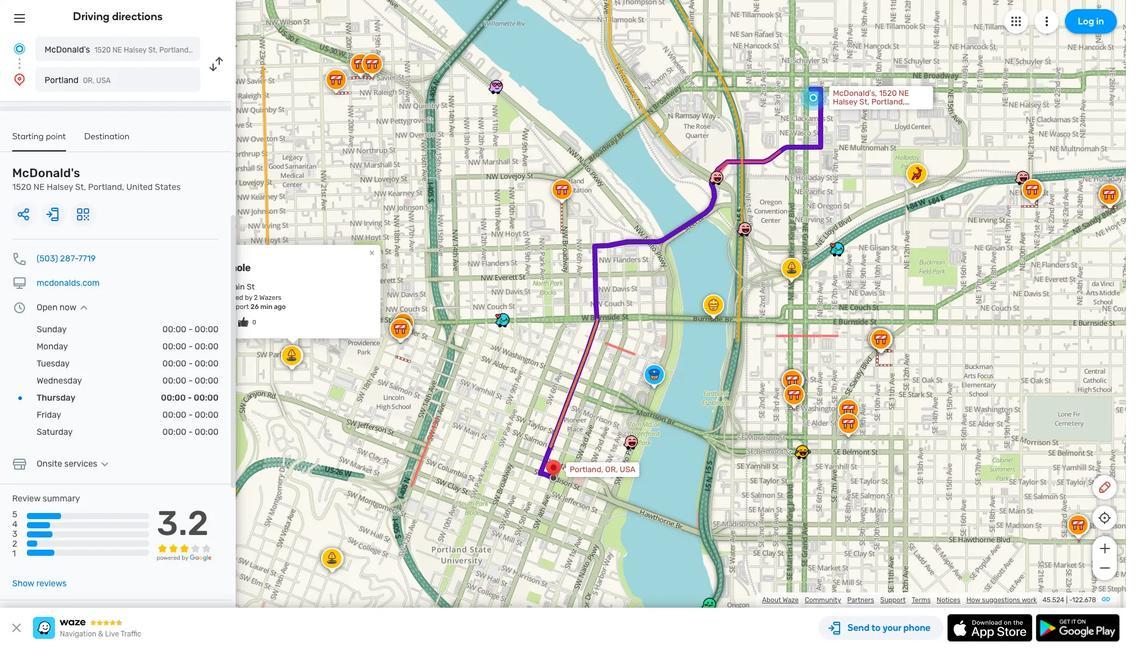 Task type: describe. For each thing, give the bounding box(es) containing it.
onsite services button
[[37, 459, 112, 469]]

clock image
[[12, 301, 27, 315]]

now
[[60, 302, 76, 313]]

open
[[37, 302, 58, 313]]

×
[[369, 247, 375, 258]]

mcdonald's, 1520 ne halsey st, portland, united states
[[833, 89, 909, 115]]

summary
[[43, 494, 80, 504]]

ne inside the mcdonald's, 1520 ne halsey st, portland, united states
[[899, 89, 909, 98]]

onsite
[[37, 459, 62, 469]]

1 horizontal spatial st,
[[148, 46, 158, 54]]

mcdonalds.com
[[37, 278, 100, 288]]

show
[[12, 579, 34, 589]]

computer image
[[12, 276, 27, 291]]

suggestions
[[982, 596, 1021, 604]]

min
[[260, 303, 272, 311]]

26
[[251, 303, 259, 311]]

0 horizontal spatial halsey
[[47, 182, 73, 192]]

states inside the mcdonald's, 1520 ne halsey st, portland, united states
[[860, 106, 884, 115]]

usa for portland
[[96, 76, 111, 85]]

support
[[881, 596, 906, 604]]

how
[[967, 596, 981, 604]]

(503)
[[37, 254, 58, 264]]

122.678
[[1073, 596, 1096, 604]]

thursday
[[37, 393, 75, 403]]

portland, inside the mcdonald's, 1520 ne halsey st, portland, united states
[[872, 97, 905, 106]]

1520 inside the mcdonald's, 1520 ne halsey st, portland, united states
[[879, 89, 897, 98]]

work
[[1022, 596, 1037, 604]]

terms
[[912, 596, 931, 604]]

how suggestions work link
[[967, 596, 1037, 604]]

portland
[[45, 75, 79, 86]]

notices
[[937, 596, 961, 604]]

by
[[245, 294, 252, 302]]

open now
[[37, 302, 76, 313]]

driving
[[73, 10, 110, 23]]

link image
[[1101, 594, 1111, 604]]

navigation & live traffic
[[60, 630, 141, 638]]

0 horizontal spatial united
[[126, 182, 153, 192]]

00:00 - 00:00 for thursday
[[161, 393, 219, 403]]

reviews
[[36, 579, 67, 589]]

show reviews
[[12, 579, 67, 589]]

|
[[1066, 596, 1068, 604]]

last
[[214, 303, 228, 311]]

community
[[805, 596, 841, 604]]

usa for portland,
[[620, 465, 636, 474]]

reported
[[214, 294, 243, 302]]

00:00 - 00:00 for saturday
[[163, 427, 219, 437]]

report
[[230, 303, 249, 311]]

services
[[64, 459, 97, 469]]

1 0 from the left
[[228, 319, 232, 326]]

sw main st reported by 2 wazers last report 26 min ago
[[214, 282, 286, 311]]

2 inside sw main st reported by 2 wazers last report 26 min ago
[[254, 294, 258, 302]]

review summary
[[12, 494, 80, 504]]

- for wednesday
[[189, 376, 193, 386]]

- for sunday
[[189, 324, 193, 335]]

starting
[[12, 131, 44, 142]]

00:00 - 00:00 for sunday
[[163, 324, 219, 335]]

main
[[227, 282, 245, 291]]

00:00 - 00:00 for wednesday
[[163, 376, 219, 386]]

0 horizontal spatial st,
[[75, 182, 86, 192]]

store image
[[12, 457, 27, 472]]

mcdonalds.com link
[[37, 278, 100, 288]]

45.524
[[1043, 596, 1065, 604]]

0 vertical spatial states
[[217, 46, 239, 54]]

st, inside the mcdonald's, 1520 ne halsey st, portland, united states
[[860, 97, 870, 106]]

0 vertical spatial united
[[192, 46, 215, 54]]

united inside the mcdonald's, 1520 ne halsey st, portland, united states
[[833, 106, 858, 115]]

about waze link
[[762, 596, 799, 604]]

00:00 - 00:00 for friday
[[163, 410, 219, 420]]

× link
[[367, 247, 378, 258]]

3
[[12, 529, 17, 540]]

0 vertical spatial ne
[[113, 46, 122, 54]]

1
[[12, 549, 16, 559]]

directions
[[112, 10, 163, 23]]

- for thursday
[[188, 393, 192, 403]]

chevron down image
[[97, 459, 112, 469]]

1 horizontal spatial 1520
[[94, 46, 111, 54]]



Task type: locate. For each thing, give the bounding box(es) containing it.
halsey inside the mcdonald's, 1520 ne halsey st, portland, united states
[[833, 97, 858, 106]]

- for tuesday
[[189, 359, 193, 369]]

1 vertical spatial 2
[[12, 539, 17, 549]]

st
[[247, 282, 255, 291]]

0 vertical spatial usa
[[96, 76, 111, 85]]

location image
[[12, 72, 27, 87]]

1520 down the 'driving' on the left of the page
[[94, 46, 111, 54]]

00:00 - 00:00 for tuesday
[[163, 359, 219, 369]]

notices link
[[937, 596, 961, 604]]

0 horizontal spatial 1520
[[12, 182, 31, 192]]

00:00 - 00:00
[[163, 324, 219, 335], [163, 341, 219, 352], [163, 359, 219, 369], [163, 376, 219, 386], [161, 393, 219, 403], [163, 410, 219, 420], [163, 427, 219, 437]]

usa
[[96, 76, 111, 85], [620, 465, 636, 474]]

destination
[[84, 131, 130, 142]]

x image
[[9, 621, 24, 635]]

or, for portland,
[[605, 465, 618, 474]]

2 right by
[[254, 294, 258, 302]]

states
[[217, 46, 239, 54], [860, 106, 884, 115], [155, 182, 181, 192]]

1 horizontal spatial united
[[192, 46, 215, 54]]

2 horizontal spatial st,
[[860, 97, 870, 106]]

onsite services
[[37, 459, 97, 469]]

open now button
[[37, 302, 91, 313]]

0 horizontal spatial or,
[[83, 76, 94, 85]]

1 horizontal spatial states
[[217, 46, 239, 54]]

portland,
[[159, 46, 190, 54], [872, 97, 905, 106], [88, 182, 124, 192], [570, 465, 603, 474]]

0 down 26
[[253, 319, 256, 326]]

terms link
[[912, 596, 931, 604]]

tuesday
[[37, 359, 70, 369]]

ne down driving directions
[[113, 46, 122, 54]]

about
[[762, 596, 781, 604]]

1 vertical spatial st,
[[860, 97, 870, 106]]

1 vertical spatial mcdonald's 1520 ne halsey st, portland, united states
[[12, 166, 181, 192]]

ago
[[274, 303, 286, 311]]

1 vertical spatial mcdonald's
[[12, 166, 80, 180]]

0 horizontal spatial 2
[[12, 539, 17, 549]]

portland or, usa
[[45, 75, 111, 86]]

support link
[[881, 596, 906, 604]]

1 horizontal spatial usa
[[620, 465, 636, 474]]

portland, or, usa
[[570, 465, 636, 474]]

ne down starting point button
[[33, 182, 45, 192]]

2 vertical spatial united
[[126, 182, 153, 192]]

3.2
[[157, 503, 209, 544]]

point
[[46, 131, 66, 142]]

287-
[[60, 254, 78, 264]]

waze
[[783, 596, 799, 604]]

1 vertical spatial united
[[833, 106, 858, 115]]

mcdonald's,
[[833, 89, 877, 98]]

driving directions
[[73, 10, 163, 23]]

partners link
[[848, 596, 874, 604]]

or,
[[83, 76, 94, 85], [605, 465, 618, 474]]

- for friday
[[189, 410, 193, 420]]

-
[[189, 324, 193, 335], [189, 341, 193, 352], [189, 359, 193, 369], [189, 376, 193, 386], [188, 393, 192, 403], [189, 410, 193, 420], [189, 427, 193, 437], [1070, 596, 1073, 604]]

2 horizontal spatial 1520
[[879, 89, 897, 98]]

ne right 'mcdonald's,'
[[899, 89, 909, 98]]

0 horizontal spatial states
[[155, 182, 181, 192]]

or, for portland
[[83, 76, 94, 85]]

navigation
[[60, 630, 96, 638]]

2 horizontal spatial states
[[860, 106, 884, 115]]

7719
[[78, 254, 96, 264]]

1 vertical spatial ne
[[899, 89, 909, 98]]

mcdonald's 1520 ne halsey st, portland, united states
[[45, 45, 239, 55], [12, 166, 181, 192]]

1520 down starting point button
[[12, 182, 31, 192]]

0 vertical spatial 2
[[254, 294, 258, 302]]

1520 right 'mcdonald's,'
[[879, 89, 897, 98]]

mcdonald's 1520 ne halsey st, portland, united states down directions
[[45, 45, 239, 55]]

00:00 - 00:00 for monday
[[163, 341, 219, 352]]

5 4 3 2 1
[[12, 510, 18, 559]]

1 horizontal spatial 2
[[254, 294, 258, 302]]

current location image
[[12, 42, 27, 56]]

st,
[[148, 46, 158, 54], [860, 97, 870, 106], [75, 182, 86, 192]]

sunday
[[37, 324, 67, 335]]

- for saturday
[[189, 427, 193, 437]]

2
[[254, 294, 258, 302], [12, 539, 17, 549]]

1520
[[94, 46, 111, 54], [879, 89, 897, 98], [12, 182, 31, 192]]

2 horizontal spatial united
[[833, 106, 858, 115]]

2 horizontal spatial halsey
[[833, 97, 858, 106]]

wednesday
[[37, 376, 82, 386]]

2 vertical spatial st,
[[75, 182, 86, 192]]

mcdonald's
[[45, 45, 90, 55], [12, 166, 80, 180]]

community link
[[805, 596, 841, 604]]

2 vertical spatial 1520
[[12, 182, 31, 192]]

pothole
[[214, 262, 251, 274]]

usa inside the portland or, usa
[[96, 76, 111, 85]]

- for monday
[[189, 341, 193, 352]]

1 horizontal spatial 0
[[253, 319, 256, 326]]

0 vertical spatial or,
[[83, 76, 94, 85]]

mcdonald's inside mcdonald's 1520 ne halsey st, portland, united states
[[12, 166, 80, 180]]

1 vertical spatial 1520
[[879, 89, 897, 98]]

zoom in image
[[1097, 541, 1113, 556]]

starting point button
[[12, 131, 66, 151]]

united
[[192, 46, 215, 54], [833, 106, 858, 115], [126, 182, 153, 192]]

partners
[[848, 596, 874, 604]]

call image
[[12, 252, 27, 266]]

1 vertical spatial or,
[[605, 465, 618, 474]]

mcdonald's up portland
[[45, 45, 90, 55]]

destination button
[[84, 131, 130, 150]]

1 vertical spatial states
[[860, 106, 884, 115]]

mcdonald's 1520 ne halsey st, portland, united states down destination button at the left of page
[[12, 166, 181, 192]]

sw
[[214, 282, 225, 291]]

2 inside 5 4 3 2 1
[[12, 539, 17, 549]]

1 horizontal spatial or,
[[605, 465, 618, 474]]

0 vertical spatial st,
[[148, 46, 158, 54]]

(503) 287-7719
[[37, 254, 96, 264]]

starting point
[[12, 131, 66, 142]]

review
[[12, 494, 41, 504]]

chevron up image
[[76, 303, 91, 313]]

00:00
[[163, 324, 186, 335], [195, 324, 219, 335], [163, 341, 186, 352], [195, 341, 219, 352], [163, 359, 186, 369], [195, 359, 219, 369], [163, 376, 186, 386], [195, 376, 219, 386], [161, 393, 186, 403], [194, 393, 219, 403], [163, 410, 186, 420], [195, 410, 219, 420], [163, 427, 186, 437], [195, 427, 219, 437]]

0 vertical spatial mcdonald's
[[45, 45, 90, 55]]

0 down report
[[228, 319, 232, 326]]

2 horizontal spatial ne
[[899, 89, 909, 98]]

monday
[[37, 341, 68, 352]]

2 down 4
[[12, 539, 17, 549]]

1 horizontal spatial halsey
[[124, 46, 146, 54]]

0 horizontal spatial usa
[[96, 76, 111, 85]]

0 vertical spatial 1520
[[94, 46, 111, 54]]

1 vertical spatial halsey
[[833, 97, 858, 106]]

0 vertical spatial halsey
[[124, 46, 146, 54]]

2 vertical spatial ne
[[33, 182, 45, 192]]

&
[[98, 630, 103, 638]]

friday
[[37, 410, 61, 420]]

ne
[[113, 46, 122, 54], [899, 89, 909, 98], [33, 182, 45, 192]]

5
[[12, 510, 17, 520]]

0 horizontal spatial ne
[[33, 182, 45, 192]]

about waze community partners support terms notices how suggestions work 45.524 | -122.678
[[762, 596, 1096, 604]]

2 vertical spatial states
[[155, 182, 181, 192]]

or, inside the portland or, usa
[[83, 76, 94, 85]]

1 horizontal spatial ne
[[113, 46, 122, 54]]

4
[[12, 519, 18, 530]]

wazers
[[259, 294, 282, 302]]

0 horizontal spatial 0
[[228, 319, 232, 326]]

traffic
[[121, 630, 141, 638]]

0 vertical spatial mcdonald's 1520 ne halsey st, portland, united states
[[45, 45, 239, 55]]

saturday
[[37, 427, 73, 437]]

0
[[228, 319, 232, 326], [253, 319, 256, 326]]

zoom out image
[[1097, 561, 1113, 575]]

live
[[105, 630, 119, 638]]

2 vertical spatial halsey
[[47, 182, 73, 192]]

1 vertical spatial usa
[[620, 465, 636, 474]]

2 0 from the left
[[253, 319, 256, 326]]

mcdonald's down starting point button
[[12, 166, 80, 180]]

pencil image
[[1098, 480, 1112, 495]]

(503) 287-7719 link
[[37, 254, 96, 264]]



Task type: vqa. For each thing, say whether or not it's contained in the screenshot.
the rightmost the Rd,
no



